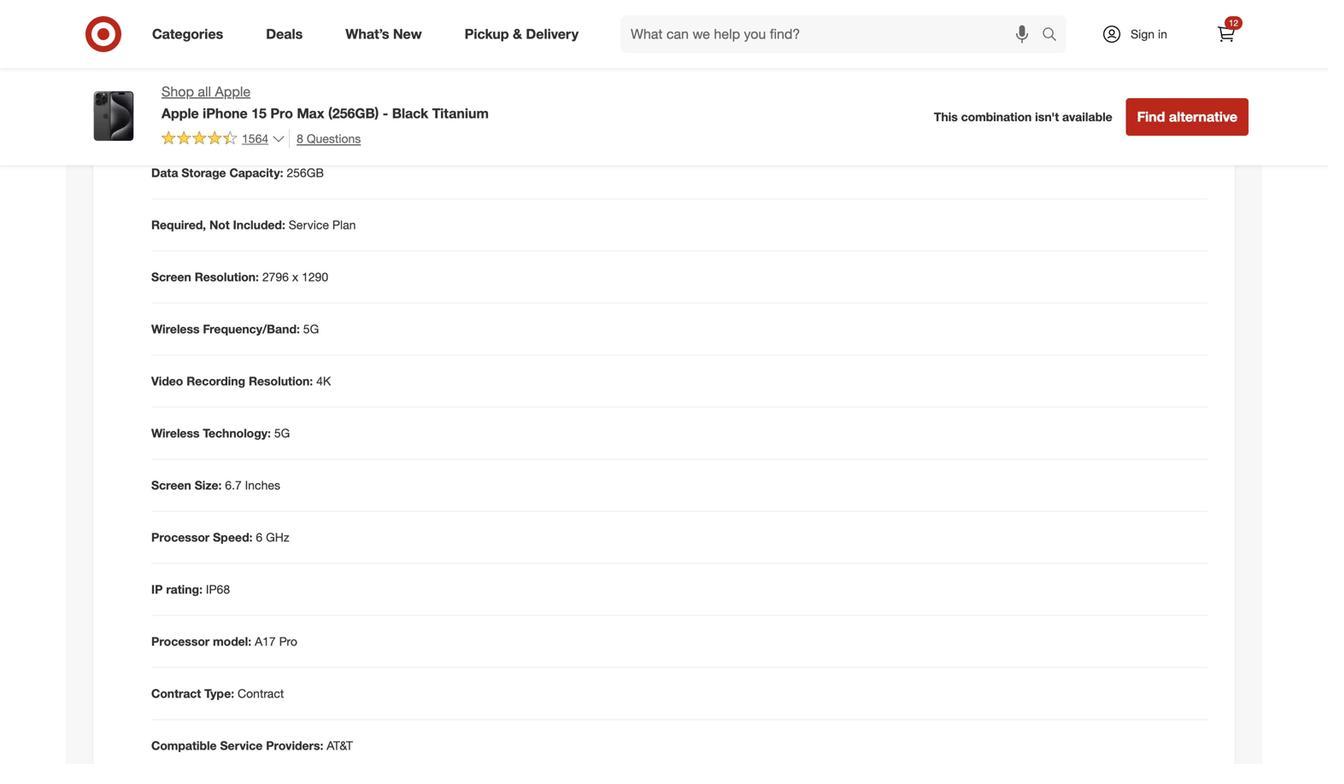 Task type: locate. For each thing, give the bounding box(es) containing it.
questions
[[307, 131, 361, 146]]

processor for processor model: a17 pro
[[151, 634, 210, 649]]

available
[[1062, 109, 1112, 124]]

this
[[934, 109, 958, 124]]

2 processor from the top
[[151, 634, 210, 649]]

2 horizontal spatial apple
[[260, 113, 291, 128]]

5g
[[303, 322, 319, 337], [274, 426, 290, 441]]

0 vertical spatial wireless
[[151, 322, 200, 337]]

at&t
[[327, 739, 353, 754]]

1 horizontal spatial contract
[[238, 687, 284, 702]]

apple
[[215, 83, 251, 100], [162, 105, 199, 122], [260, 113, 291, 128]]

0 vertical spatial service
[[289, 217, 329, 232]]

shop all apple apple iphone 15 pro max (256gb) - black titanium
[[162, 83, 489, 122]]

5g for wireless technology: 5g
[[274, 426, 290, 441]]

processor up rating:
[[151, 530, 210, 545]]

wireless down video
[[151, 426, 200, 441]]

1 horizontal spatial 5g
[[303, 322, 319, 337]]

screen down required,
[[151, 270, 191, 285]]

included:
[[233, 217, 285, 232]]

video
[[151, 374, 183, 389]]

contract left type:
[[151, 687, 201, 702]]

iphone
[[203, 105, 248, 122]]

1 vertical spatial processor
[[151, 634, 210, 649]]

15
[[251, 105, 267, 122]]

resolution: left 4k
[[249, 374, 313, 389]]

1 screen from the top
[[151, 270, 191, 285]]

pro
[[270, 105, 293, 122], [279, 634, 297, 649]]

0 horizontal spatial 5g
[[274, 426, 290, 441]]

1 processor from the top
[[151, 530, 210, 545]]

alternative
[[1169, 108, 1238, 125]]

processor model: a17 pro
[[151, 634, 297, 649]]

6.7
[[225, 478, 242, 493]]

all
[[198, 83, 211, 100]]

1 horizontal spatial apple
[[215, 83, 251, 100]]

providers:
[[266, 739, 323, 754]]

find
[[1137, 108, 1165, 125]]

resolution: left 2796
[[195, 270, 259, 285]]

inches
[[245, 478, 280, 493]]

compatible
[[151, 739, 217, 754]]

1 vertical spatial wireless
[[151, 426, 200, 441]]

megapixels: 48 mp
[[151, 61, 257, 76]]

black
[[392, 105, 428, 122]]

0 vertical spatial screen
[[151, 270, 191, 285]]

5g for wireless frequency/band: 5g
[[303, 322, 319, 337]]

apple up iphone
[[215, 83, 251, 100]]

2 screen from the top
[[151, 478, 191, 493]]

1 vertical spatial service
[[220, 739, 263, 754]]

pro right the a17
[[279, 634, 297, 649]]

apple for all
[[215, 83, 251, 100]]

isn't
[[1035, 109, 1059, 124]]

0 vertical spatial pro
[[270, 105, 293, 122]]

12
[[1229, 18, 1238, 28]]

wireless up video
[[151, 322, 200, 337]]

search
[[1034, 27, 1075, 44]]

find alternative button
[[1126, 98, 1249, 136]]

wireless for wireless technology:
[[151, 426, 200, 441]]

1 horizontal spatial service
[[289, 217, 329, 232]]

pro right 15
[[270, 105, 293, 122]]

4k
[[316, 374, 331, 389]]

required,
[[151, 217, 206, 232]]

&
[[513, 26, 522, 42]]

apple down shop
[[162, 105, 199, 122]]

apple up 1564
[[260, 113, 291, 128]]

storage
[[182, 165, 226, 180]]

0 vertical spatial processor
[[151, 530, 210, 545]]

contract
[[151, 687, 201, 702], [238, 687, 284, 702]]

2 contract from the left
[[238, 687, 284, 702]]

service
[[289, 217, 329, 232], [220, 739, 263, 754]]

screen left size:
[[151, 478, 191, 493]]

5g down 1290
[[303, 322, 319, 337]]

1 wireless from the top
[[151, 322, 200, 337]]

processor left model:
[[151, 634, 210, 649]]

8
[[297, 131, 303, 146]]

service left providers:
[[220, 739, 263, 754]]

0 horizontal spatial contract
[[151, 687, 201, 702]]

type:
[[204, 687, 234, 702]]

6
[[256, 530, 263, 545]]

processor
[[151, 530, 210, 545], [151, 634, 210, 649]]

5g right technology:
[[274, 426, 290, 441]]

data storage capacity: 256gb
[[151, 165, 324, 180]]

this combination isn't available
[[934, 109, 1112, 124]]

wireless
[[151, 322, 200, 337], [151, 426, 200, 441]]

sign in
[[1131, 26, 1167, 41]]

1 vertical spatial 5g
[[274, 426, 290, 441]]

recording
[[187, 374, 245, 389]]

resolution:
[[195, 270, 259, 285], [249, 374, 313, 389]]

0 vertical spatial 5g
[[303, 322, 319, 337]]

contract right type:
[[238, 687, 284, 702]]

2796
[[262, 270, 289, 285]]

sign
[[1131, 26, 1155, 41]]

service left plan
[[289, 217, 329, 232]]

compatible service providers: at&t
[[151, 739, 353, 754]]

not
[[209, 217, 230, 232]]

max
[[297, 105, 324, 122]]

2 wireless from the top
[[151, 426, 200, 441]]

screen
[[151, 270, 191, 285], [151, 478, 191, 493]]

0 horizontal spatial apple
[[162, 105, 199, 122]]

1564 link
[[162, 129, 286, 150]]

1 vertical spatial screen
[[151, 478, 191, 493]]

1 vertical spatial pro
[[279, 634, 297, 649]]



Task type: describe. For each thing, give the bounding box(es) containing it.
screen resolution: 2796 x 1290
[[151, 270, 328, 285]]

processor speed: 6 ghz
[[151, 530, 289, 545]]

deals link
[[251, 15, 324, 53]]

delivery
[[526, 26, 579, 42]]

apple for system:
[[260, 113, 291, 128]]

what's
[[345, 26, 389, 42]]

operating
[[151, 113, 208, 128]]

ip
[[151, 582, 163, 597]]

pickup & delivery
[[465, 26, 579, 42]]

frequency/band:
[[203, 322, 300, 337]]

categories link
[[138, 15, 245, 53]]

pickup & delivery link
[[450, 15, 600, 53]]

image of apple iphone 15 pro max (256gb) - black titanium image
[[79, 82, 148, 150]]

8 questions
[[297, 131, 361, 146]]

48
[[223, 61, 236, 76]]

screen for screen resolution: 2796 x 1290
[[151, 270, 191, 285]]

1564
[[242, 131, 268, 146]]

operating system: apple ios
[[151, 113, 314, 128]]

capacity:
[[229, 165, 283, 180]]

ip rating: ip68
[[151, 582, 230, 597]]

system:
[[211, 113, 257, 128]]

new
[[393, 26, 422, 42]]

-
[[383, 105, 388, 122]]

(256gb)
[[328, 105, 379, 122]]

technology:
[[203, 426, 271, 441]]

shop
[[162, 83, 194, 100]]

ip68
[[206, 582, 230, 597]]

categories
[[152, 26, 223, 42]]

in
[[1158, 26, 1167, 41]]

data
[[151, 165, 178, 180]]

screen for screen size: 6.7 inches
[[151, 478, 191, 493]]

contract type: contract
[[151, 687, 284, 702]]

wireless for wireless frequency/band:
[[151, 322, 200, 337]]

ghz
[[266, 530, 289, 545]]

0 horizontal spatial service
[[220, 739, 263, 754]]

wireless frequency/band: 5g
[[151, 322, 319, 337]]

plan
[[332, 217, 356, 232]]

size:
[[195, 478, 222, 493]]

What can we help you find? suggestions appear below search field
[[620, 15, 1046, 53]]

x
[[292, 270, 298, 285]]

rating:
[[166, 582, 203, 597]]

1 vertical spatial resolution:
[[249, 374, 313, 389]]

deals
[[266, 26, 303, 42]]

mp
[[239, 61, 257, 76]]

speed:
[[213, 530, 253, 545]]

ios
[[295, 113, 314, 128]]

screen size: 6.7 inches
[[151, 478, 280, 493]]

what's new
[[345, 26, 422, 42]]

a17
[[255, 634, 276, 649]]

search button
[[1034, 15, 1075, 56]]

video recording resolution: 4k
[[151, 374, 331, 389]]

what's new link
[[331, 15, 443, 53]]

required, not included: service plan
[[151, 217, 356, 232]]

combination
[[961, 109, 1032, 124]]

processor for processor speed: 6 ghz
[[151, 530, 210, 545]]

find alternative
[[1137, 108, 1238, 125]]

pickup
[[465, 26, 509, 42]]

1 contract from the left
[[151, 687, 201, 702]]

wireless technology: 5g
[[151, 426, 290, 441]]

sign in link
[[1087, 15, 1194, 53]]

12 link
[[1208, 15, 1245, 53]]

1290
[[302, 270, 328, 285]]

pro inside shop all apple apple iphone 15 pro max (256gb) - black titanium
[[270, 105, 293, 122]]

megapixels:
[[151, 61, 219, 76]]

256gb
[[287, 165, 324, 180]]

0 vertical spatial resolution:
[[195, 270, 259, 285]]

model:
[[213, 634, 251, 649]]

titanium
[[432, 105, 489, 122]]

8 questions link
[[289, 129, 361, 148]]



Task type: vqa. For each thing, say whether or not it's contained in the screenshot.


